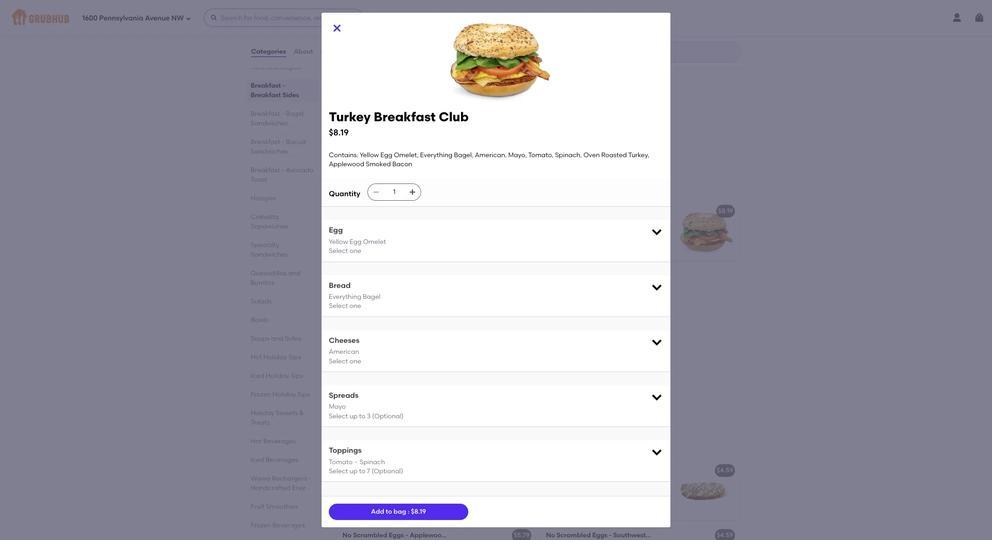 Task type: vqa. For each thing, say whether or not it's contained in the screenshot.


Task type: describe. For each thing, give the bounding box(es) containing it.
1 horizontal spatial yellow
[[360, 151, 379, 159]]

tomato, inside 'contains: american, mayo, spinach, tomato, ham, applewood smoked bacon'
[[343, 229, 368, 237]]

spinach
[[360, 458, 385, 466]]

sides down bowls tab
[[285, 335, 301, 343]]

no scrambled eggs - applewood smoked bacon avocado image
[[467, 526, 535, 540]]

reviews
[[321, 48, 346, 55]]

drinks
[[251, 494, 270, 502]]

- down ":"
[[406, 532, 408, 540]]

custom
[[410, 467, 434, 475]]

sips for iced holiday sips
[[291, 372, 303, 380]]

$1.79
[[515, 12, 530, 20]]

1 vertical spatial oven
[[602, 239, 618, 246]]

bag
[[394, 508, 406, 516]]

frozen beverages tab
[[251, 521, 314, 530]]

2 horizontal spatial bagel,
[[580, 229, 600, 237]]

- up aioli,
[[609, 467, 612, 475]]

sandwich
[[392, 370, 423, 377]]

cheddar,
[[411, 285, 440, 293]]

1 horizontal spatial turkey,
[[629, 151, 650, 159]]

2 vertical spatial american,
[[601, 229, 633, 237]]

garlic inside contains: garlic aioli, grated parmesan, salt, pepper
[[577, 480, 596, 487]]

plain bagel image
[[467, 7, 535, 66]]

about
[[294, 48, 313, 55]]

handcrafted
[[251, 484, 291, 492]]

contains: garlic aioli, grated parmesan, salt, pepper
[[546, 480, 636, 497]]

specialty sandwiches
[[251, 241, 288, 259]]

one inside egg yellow egg omelet select one
[[350, 247, 361, 255]]

0 horizontal spatial svg image
[[373, 189, 380, 196]]

turkey
[[329, 109, 371, 125]]

hot beverages
[[251, 438, 296, 445]]

hot beverages tab
[[251, 437, 314, 446]]

everything bagel button
[[541, 7, 739, 66]]

0 vertical spatial spinach,
[[555, 151, 582, 159]]

frozen holiday sips
[[251, 391, 310, 399]]

soups
[[251, 335, 270, 343]]

breakfast inside breakfast - biscuit sandwiches
[[251, 138, 280, 146]]

bread everything bagel select one
[[329, 281, 381, 310]]

fruit smoothies tab
[[251, 502, 314, 512]]

1 horizontal spatial garlic
[[614, 467, 633, 475]]

salt,
[[581, 489, 594, 497]]

contains: for no scrambled eggs - garlic  parmesan avocado image
[[546, 480, 576, 487]]

1 vertical spatial $8.19
[[719, 207, 734, 215]]

$7.49
[[515, 272, 530, 280]]

breakfast - bagel sandwiches inside the 'breakfast - bagel sandwiches' "tab"
[[251, 110, 304, 127]]

holiday for hot
[[264, 354, 287, 361]]

frozen for frozen beverages
[[251, 522, 271, 529]]

western
[[343, 272, 368, 280]]

toast inside breakfast - avocado toast
[[251, 176, 268, 184]]

energy
[[292, 484, 313, 492]]

ham,
[[370, 229, 386, 237]]

applewood inside contains: plain bagel, cheddar, tomato, salsa, applewood smoked bacon
[[389, 294, 425, 302]]

contains: bacon
[[343, 123, 394, 131]]

iced for iced holiday sips
[[251, 372, 264, 380]]

bacon image
[[467, 104, 535, 163]]

1 vertical spatial contains: yellow egg omelet, everything bagel, american, mayo, tomato, spinach, oven roasted turkey, applewood smoked bacon
[[546, 220, 653, 256]]

2 horizontal spatial yellow
[[577, 220, 596, 228]]

no scrambled eggs - applewood smoked bacon avocado
[[343, 532, 524, 540]]

(optional) inside "spreads mayo select up to 3 (optional)"
[[372, 413, 404, 420]]

categories button
[[251, 35, 287, 68]]

specialty
[[251, 241, 279, 249]]

contains: american, mayo, spinach, tomato, ham, applewood smoked bacon
[[343, 220, 454, 246]]

breakfast - breakfast sides tab
[[251, 81, 314, 100]]

egg yellow egg omelet select one
[[329, 226, 386, 255]]

iced holiday sips tab
[[251, 371, 314, 381]]

1 vertical spatial turkey,
[[546, 248, 567, 256]]

loose
[[286, 54, 304, 61]]

3
[[367, 413, 371, 420]]

breakfast inside breakfast - loose rolls and bagels
[[251, 54, 280, 61]]

grated
[[614, 480, 636, 487]]

ciabatta sandwiches
[[251, 213, 288, 230]]

ciabatta
[[251, 213, 279, 221]]

no for no scrambled eggs - applewood smoked bacon avocado
[[343, 532, 352, 540]]

breakfast - biscuit sandwiches tab
[[251, 137, 314, 156]]

holiday for iced
[[266, 372, 289, 380]]

bagels
[[280, 63, 301, 71]]

rolls
[[251, 63, 265, 71]]

hot for hot holiday sips
[[251, 354, 262, 361]]

tomato, inside contains: plain bagel, cheddar, tomato, salsa, applewood smoked bacon
[[343, 294, 368, 302]]

1 vertical spatial chipotle
[[648, 532, 675, 540]]

up inside "toppings tomato ∙ spinach select up to 7 (optional)"
[[350, 468, 358, 475]]

southwest
[[614, 532, 646, 540]]

chicken biscuit sandwich
[[343, 370, 423, 377]]

about button
[[293, 35, 314, 68]]

$6.99
[[514, 370, 530, 377]]

contains: for bacon 'image'
[[343, 123, 372, 131]]

nw
[[172, 14, 184, 22]]

soups and sides tab
[[251, 334, 314, 344]]

iced beverages
[[251, 456, 298, 464]]

aioli,
[[598, 480, 612, 487]]

salsa,
[[370, 294, 388, 302]]

add
[[371, 508, 384, 516]]

sweets
[[276, 409, 298, 417]]

scrambled for no scrambled eggs - garlic  parmesan avocado
[[557, 467, 591, 475]]

bowls
[[251, 316, 268, 324]]

up inside "spreads mayo select up to 3 (optional)"
[[350, 413, 358, 420]]

sauce
[[428, 480, 447, 487]]

select inside bread everything bagel select one
[[329, 302, 348, 310]]

breakfast - biscuit sandwiches inside tab
[[251, 138, 306, 155]]

$4.59 for no scrambled eggs - southwest chipotle avocado image
[[717, 532, 734, 540]]

everything bagel
[[546, 12, 599, 20]]

ham image
[[467, 201, 535, 261]]

0 vertical spatial roasted
[[602, 151, 627, 159]]

1 horizontal spatial breakfast - avocado toast
[[336, 441, 463, 452]]

breakfast - avocado toast tab
[[251, 165, 314, 185]]

1 horizontal spatial american,
[[475, 151, 507, 159]]

- down bagels
[[283, 82, 285, 90]]

cheeses american select one
[[329, 336, 361, 365]]

no scrambled eggs - southwest chipotle avocado
[[546, 532, 704, 540]]

0 horizontal spatial oven
[[584, 151, 600, 159]]

7
[[367, 468, 370, 475]]

no scrambled eggs - southwest chipotle avocado image
[[671, 526, 739, 540]]

hot holiday sips tab
[[251, 353, 314, 362]]

contains: for western image
[[343, 285, 372, 293]]

select inside "toppings tomato ∙ spinach select up to 7 (optional)"
[[329, 468, 348, 475]]

categories
[[251, 48, 286, 55]]

scrambled for no scrambled eggs - applewood smoked bacon avocado
[[353, 532, 387, 540]]

Input item quantity number field
[[385, 184, 405, 201]]

contains: for no scrambled eggs - custom avocado image
[[343, 480, 372, 487]]

and inside breakfast - loose rolls and bagels
[[266, 63, 279, 71]]

select inside egg yellow egg omelet select one
[[329, 247, 348, 255]]

smoothies
[[266, 503, 298, 511]]

yellow inside egg yellow egg omelet select one
[[329, 238, 348, 246]]

to inside "toppings tomato ∙ spinach select up to 7 (optional)"
[[359, 468, 366, 475]]

treats
[[251, 419, 270, 427]]

biscuit right the "strips,"
[[421, 382, 441, 390]]

applewood inside 'contains: american, mayo, spinach, tomato, ham, applewood smoked bacon'
[[388, 229, 423, 237]]

1 horizontal spatial breakfast - breakfast sides
[[336, 84, 467, 95]]

bagel, inside contains: plain bagel, cheddar, tomato, salsa, applewood smoked bacon
[[390, 285, 410, 293]]

svg image inside main navigation navigation
[[974, 12, 985, 23]]

0 vertical spatial contains: yellow egg omelet, everything bagel, american, mayo, tomato, spinach, oven roasted turkey, applewood smoked bacon
[[329, 151, 651, 168]]

0 horizontal spatial omelet,
[[394, 151, 419, 159]]

- left southwest
[[609, 532, 612, 540]]

1 vertical spatial roasted
[[619, 239, 645, 246]]

burritos
[[251, 279, 274, 287]]

2 vertical spatial spinach,
[[573, 239, 600, 246]]

holiday sweets & treats
[[251, 409, 304, 427]]

to inside "spreads mayo select up to 3 (optional)"
[[359, 413, 366, 420]]

omelet
[[363, 238, 386, 246]]

no scrambled eggs - custom avocado
[[343, 467, 464, 475]]

0 horizontal spatial chicken
[[343, 370, 368, 377]]

no scrambled eggs - custom avocado image
[[467, 461, 535, 520]]

- inside the wawa rechargers - handcrafted energy drinks fruit smoothies
[[309, 475, 312, 483]]

everything inside bread everything bagel select one
[[329, 293, 361, 301]]

0 vertical spatial plain
[[343, 12, 358, 20]]

cheeses
[[329, 336, 360, 345]]

contains: for chicken biscuit sandwich image
[[343, 382, 372, 390]]

$5.79
[[514, 532, 530, 540]]

contains: american, mayo, spinach, tomato, ham, applewood smoked bacon button
[[337, 201, 535, 261]]

iced beverages tab
[[251, 455, 314, 465]]

spreads
[[329, 391, 359, 400]]

1 horizontal spatial toast
[[437, 441, 463, 452]]

bowls tab
[[251, 315, 314, 325]]

hoagies tab
[[251, 194, 314, 203]]

club
[[439, 109, 469, 125]]

2 horizontal spatial mayo,
[[635, 229, 653, 237]]

contains: plain bagel, cheddar, tomato, salsa, applewood smoked bacon
[[343, 285, 451, 311]]

parmesan
[[634, 467, 666, 475]]

bread
[[329, 281, 351, 290]]



Task type: locate. For each thing, give the bounding box(es) containing it.
select down bread
[[329, 302, 348, 310]]

breakfast - avocado toast
[[251, 166, 314, 184], [336, 441, 463, 452]]

1 iced from the top
[[251, 372, 264, 380]]

1 one from the top
[[350, 247, 361, 255]]

0 vertical spatial hot
[[251, 354, 262, 361]]

beverages down fruit smoothies tab
[[273, 522, 305, 529]]

0 horizontal spatial plain
[[343, 12, 358, 20]]

(optional) right 3 on the bottom left of page
[[372, 413, 404, 420]]

specialty sandwiches tab
[[251, 240, 314, 260]]

strips,
[[400, 382, 419, 390]]

4 select from the top
[[329, 413, 348, 420]]

1600
[[82, 14, 98, 22]]

creamy
[[374, 480, 399, 487]]

main navigation navigation
[[0, 0, 993, 35]]

up left 3 on the bottom left of page
[[350, 413, 358, 420]]

2 frozen from the top
[[251, 522, 271, 529]]

beverages inside tab
[[273, 522, 305, 529]]

0 vertical spatial american,
[[475, 151, 507, 159]]

american,
[[475, 151, 507, 159], [374, 220, 406, 228], [601, 229, 633, 237]]

select down mayo
[[329, 413, 348, 420]]

everything inside button
[[546, 12, 579, 20]]

garlic
[[614, 467, 633, 475], [577, 480, 596, 487]]

sips
[[289, 354, 301, 361], [291, 372, 303, 380], [298, 391, 310, 399]]

american
[[329, 348, 359, 356]]

no scrambled eggs - garlic  parmesan avocado
[[546, 467, 696, 475]]

beverages down hot beverages tab
[[266, 456, 298, 464]]

frozen beverages
[[251, 522, 305, 529]]

hot down treats at the bottom of page
[[251, 438, 262, 445]]

contains: inside contains: plain bagel, cheddar, tomato, salsa, applewood smoked bacon
[[343, 285, 372, 293]]

smoked inside 'contains: american, mayo, spinach, tomato, ham, applewood smoked bacon'
[[425, 229, 450, 237]]

2 vertical spatial beverages
[[273, 522, 305, 529]]

sips up iced holiday sips tab
[[289, 354, 301, 361]]

one up the western
[[350, 247, 361, 255]]

no
[[343, 467, 352, 475], [546, 467, 555, 475], [343, 532, 352, 540], [546, 532, 555, 540]]

and right 'quesadillas'
[[289, 270, 301, 277]]

sips up &
[[298, 391, 310, 399]]

beverages inside "tab"
[[266, 456, 298, 464]]

contains: creamy chipotle sauce
[[343, 480, 447, 487]]

bagel,
[[454, 151, 474, 159], [580, 229, 600, 237], [390, 285, 410, 293]]

biscuit up sandwich
[[392, 343, 425, 355]]

pepper
[[596, 489, 618, 497]]

plain inside contains: plain bagel, cheddar, tomato, salsa, applewood smoked bacon
[[374, 285, 389, 293]]

0 horizontal spatial bagel,
[[390, 285, 410, 293]]

salads
[[251, 298, 272, 305]]

toppings tomato ∙ spinach select up to 7 (optional)
[[329, 446, 403, 475]]

1 vertical spatial toast
[[437, 441, 463, 452]]

0 vertical spatial bagel,
[[454, 151, 474, 159]]

2 vertical spatial to
[[386, 508, 392, 516]]

breakfast - loose rolls and bagels tab
[[251, 53, 314, 72]]

1 vertical spatial $4.59
[[717, 532, 734, 540]]

1 horizontal spatial bagel,
[[454, 151, 474, 159]]

parmesan,
[[546, 489, 579, 497]]

bagel inside the breakfast - bagel sandwiches
[[286, 110, 304, 118]]

plain up salsa,
[[374, 285, 389, 293]]

avocado
[[286, 166, 314, 174], [392, 441, 435, 452], [436, 467, 464, 475], [668, 467, 696, 475], [496, 532, 524, 540], [676, 532, 704, 540]]

0 vertical spatial up
[[350, 413, 358, 420]]

$8.19 inside 'turkey breakfast club $8.19'
[[329, 127, 349, 138]]

0 vertical spatial yellow
[[360, 151, 379, 159]]

chicken down american
[[343, 370, 368, 377]]

hot holiday sips
[[251, 354, 301, 361]]

wawa
[[251, 475, 270, 483]]

to left 3 on the bottom left of page
[[359, 413, 366, 420]]

- inside breakfast - avocado toast
[[282, 166, 284, 174]]

to left 7
[[359, 468, 366, 475]]

beverages for hot beverages
[[264, 438, 296, 445]]

0 vertical spatial $4.59
[[717, 467, 734, 475]]

no scrambled eggs - garlic  parmesan avocado image
[[671, 461, 739, 520]]

one down american
[[350, 357, 361, 365]]

hot inside the hot holiday sips tab
[[251, 354, 262, 361]]

2 vertical spatial mayo,
[[635, 229, 653, 237]]

breakfast - avocado toast inside 'tab'
[[251, 166, 314, 184]]

1 horizontal spatial mayo,
[[509, 151, 527, 159]]

scrambled for no scrambled eggs - southwest chipotle avocado
[[557, 532, 591, 540]]

mayo
[[329, 403, 346, 411]]

quesadillas and burritos tab
[[251, 269, 314, 288]]

- inside breakfast - loose rolls and bagels
[[282, 54, 284, 61]]

(optional) up creamy
[[372, 468, 403, 475]]

1 vertical spatial garlic
[[577, 480, 596, 487]]

one inside cheeses american select one
[[350, 357, 361, 365]]

and for soups and sides
[[271, 335, 283, 343]]

2 vertical spatial one
[[350, 357, 361, 365]]

iced inside "tab"
[[251, 456, 264, 464]]

bagel inside button
[[581, 12, 599, 20]]

select down tomato at the left bottom of page
[[329, 468, 348, 475]]

0 vertical spatial mayo,
[[509, 151, 527, 159]]

hot inside hot beverages tab
[[251, 438, 262, 445]]

up
[[350, 413, 358, 420], [350, 468, 358, 475]]

one inside bread everything bagel select one
[[350, 302, 361, 310]]

2 vertical spatial and
[[271, 335, 283, 343]]

to
[[359, 413, 366, 420], [359, 468, 366, 475], [386, 508, 392, 516]]

contains:
[[343, 123, 372, 131], [329, 151, 359, 159], [343, 220, 372, 228], [546, 220, 576, 228], [343, 285, 372, 293], [343, 382, 372, 390], [343, 480, 372, 487], [546, 480, 576, 487]]

turkey breakfast club $8.19
[[329, 109, 469, 138]]

0 horizontal spatial chipotle
[[400, 480, 426, 487]]

garlic up grated
[[614, 467, 633, 475]]

- down the 'breakfast - bagel sandwiches' "tab"
[[282, 138, 284, 146]]

breakfast - breakfast sides
[[251, 82, 299, 99], [336, 84, 467, 95]]

breakfast inside breakfast - avocado toast
[[251, 166, 280, 174]]

breakfast - avocado toast up no scrambled eggs - custom avocado
[[336, 441, 463, 452]]

0 vertical spatial svg image
[[974, 12, 985, 23]]

0 vertical spatial garlic
[[614, 467, 633, 475]]

smoked inside contains: plain bagel, cheddar, tomato, salsa, applewood smoked bacon
[[426, 294, 451, 302]]

eggs for custom
[[389, 467, 404, 475]]

- up 'turkey breakfast club $8.19'
[[386, 84, 390, 95]]

(optional) inside "toppings tomato ∙ spinach select up to 7 (optional)"
[[372, 468, 403, 475]]

- up chicken biscuit sandwich at bottom left
[[386, 343, 390, 355]]

1 hot from the top
[[251, 354, 262, 361]]

chipotle right southwest
[[648, 532, 675, 540]]

1 $4.59 from the top
[[717, 467, 734, 475]]

1 horizontal spatial svg image
[[974, 12, 985, 23]]

spreads mayo select up to 3 (optional)
[[329, 391, 404, 420]]

0 vertical spatial oven
[[584, 151, 600, 159]]

breakfast
[[251, 54, 280, 61], [251, 82, 281, 90], [336, 84, 383, 95], [392, 84, 439, 95], [251, 91, 281, 99], [374, 109, 436, 125], [251, 110, 280, 118], [251, 138, 280, 146], [251, 166, 280, 174], [336, 181, 383, 192], [336, 343, 383, 355], [336, 441, 383, 452]]

iced for iced beverages
[[251, 456, 264, 464]]

2 vertical spatial sips
[[298, 391, 310, 399]]

select down american
[[329, 357, 348, 365]]

sandwiches inside the breakfast - bagel sandwiches
[[251, 120, 288, 127]]

holiday inside the holiday sweets & treats
[[251, 409, 274, 417]]

1 vertical spatial sips
[[291, 372, 303, 380]]

american, inside 'contains: american, mayo, spinach, tomato, ham, applewood smoked bacon'
[[374, 220, 406, 228]]

and for quesadillas and burritos
[[289, 270, 301, 277]]

0 vertical spatial turkey,
[[629, 151, 650, 159]]

1 vertical spatial omelet,
[[611, 220, 636, 228]]

contains: inside 'contains: american, mayo, spinach, tomato, ham, applewood smoked bacon'
[[343, 220, 372, 228]]

toast up hoagies
[[251, 176, 268, 184]]

plain up reviews
[[343, 12, 358, 20]]

chipotle
[[400, 480, 426, 487], [648, 532, 675, 540]]

turkey,
[[629, 151, 650, 159], [546, 248, 567, 256]]

0 horizontal spatial toast
[[251, 176, 268, 184]]

1 vertical spatial hot
[[251, 438, 262, 445]]

toast up sauce
[[437, 441, 463, 452]]

iced up 'wawa'
[[251, 456, 264, 464]]

mayo, inside 'contains: american, mayo, spinach, tomato, ham, applewood smoked bacon'
[[407, 220, 426, 228]]

bacon inside contains: plain bagel, cheddar, tomato, salsa, applewood smoked bacon
[[343, 304, 363, 311]]

reviews button
[[320, 35, 347, 68]]

1 vertical spatial iced
[[251, 456, 264, 464]]

0 vertical spatial toast
[[251, 176, 268, 184]]

- inside the breakfast - bagel sandwiches
[[282, 110, 284, 118]]

iced holiday sips
[[251, 372, 303, 380]]

eggs down add to bag : $8.19 at the bottom left of page
[[389, 532, 404, 540]]

1 horizontal spatial omelet,
[[611, 220, 636, 228]]

turkey breakfast club image
[[671, 201, 739, 261]]

1 vertical spatial yellow
[[577, 220, 596, 228]]

holiday down the hot holiday sips
[[266, 372, 289, 380]]

quesadillas
[[251, 270, 287, 277]]

2 one from the top
[[350, 302, 361, 310]]

1600 pennsylvania avenue nw
[[82, 14, 184, 22]]

breakfast - breakfast sides up 'turkey breakfast club $8.19'
[[336, 84, 467, 95]]

contains: for ham image
[[343, 220, 372, 228]]

scrambled for no scrambled eggs - custom avocado
[[353, 467, 387, 475]]

0 vertical spatial to
[[359, 413, 366, 420]]

0 horizontal spatial breakfast - biscuit sandwiches
[[251, 138, 306, 155]]

0 vertical spatial $8.19
[[329, 127, 349, 138]]

contains: chicken strips, biscuit
[[343, 382, 441, 390]]

0 vertical spatial frozen
[[251, 391, 271, 399]]

holiday down iced holiday sips tab
[[273, 391, 296, 399]]

toppings
[[329, 446, 362, 455]]

sips up frozen holiday sips tab
[[291, 372, 303, 380]]

- right quantity
[[386, 181, 390, 192]]

breakfast - biscuit sandwiches down the 'breakfast - bagel sandwiches' "tab"
[[251, 138, 306, 155]]

1 horizontal spatial breakfast - biscuit sandwiches
[[336, 343, 485, 355]]

2 up from the top
[[350, 468, 358, 475]]

beverages for iced beverages
[[266, 456, 298, 464]]

bacon inside 'contains: american, mayo, spinach, tomato, ham, applewood smoked bacon'
[[343, 239, 363, 246]]

1 vertical spatial breakfast - biscuit sandwiches
[[336, 343, 485, 355]]

beverages inside tab
[[264, 438, 296, 445]]

sides up "club" at the top left
[[441, 84, 467, 95]]

toast
[[251, 176, 268, 184], [437, 441, 463, 452]]

1 horizontal spatial plain
[[374, 285, 389, 293]]

1 vertical spatial bagel,
[[580, 229, 600, 237]]

1 vertical spatial one
[[350, 302, 361, 310]]

0 vertical spatial sips
[[289, 354, 301, 361]]

0 vertical spatial one
[[350, 247, 361, 255]]

2 horizontal spatial $8.19
[[719, 207, 734, 215]]

wawa rechargers - handcrafted energy drinks fruit smoothies
[[251, 475, 313, 511]]

breakfast - biscuit sandwiches
[[251, 138, 306, 155], [336, 343, 485, 355]]

1 vertical spatial plain
[[374, 285, 389, 293]]

everything bagel image
[[671, 7, 739, 66]]

no for no scrambled eggs - custom avocado
[[343, 467, 352, 475]]

hot for hot beverages
[[251, 438, 262, 445]]

frozen down fruit
[[251, 522, 271, 529]]

and right soups
[[271, 335, 283, 343]]

to left the bag
[[386, 508, 392, 516]]

2 select from the top
[[329, 302, 348, 310]]

1 horizontal spatial breakfast - bagel sandwiches
[[336, 181, 480, 192]]

western image
[[467, 266, 535, 326]]

one down bread
[[350, 302, 361, 310]]

eggs
[[389, 467, 404, 475], [593, 467, 608, 475], [389, 532, 404, 540], [593, 532, 608, 540]]

1 horizontal spatial chicken
[[374, 382, 399, 390]]

3 one from the top
[[350, 357, 361, 365]]

2 vertical spatial $8.19
[[411, 508, 426, 516]]

breakfast - biscuit sandwiches up sandwich
[[336, 343, 485, 355]]

select
[[329, 247, 348, 255], [329, 302, 348, 310], [329, 357, 348, 365], [329, 413, 348, 420], [329, 468, 348, 475]]

- up no scrambled eggs - custom avocado
[[386, 441, 390, 452]]

$4.59
[[717, 467, 734, 475], [717, 532, 734, 540]]

frozen for frozen holiday sips
[[251, 391, 271, 399]]

:
[[408, 508, 410, 516]]

spinach, inside 'contains: american, mayo, spinach, tomato, ham, applewood smoked bacon'
[[427, 220, 454, 228]]

1 horizontal spatial oven
[[602, 239, 618, 246]]

biscuit
[[286, 138, 306, 146], [392, 343, 425, 355], [370, 370, 391, 377], [421, 382, 441, 390]]

- up energy
[[309, 475, 312, 483]]

avocado inside breakfast - avocado toast
[[286, 166, 314, 174]]

∙
[[354, 458, 358, 466]]

- left custom
[[406, 467, 408, 475]]

0 vertical spatial chipotle
[[400, 480, 426, 487]]

add to bag : $8.19
[[371, 508, 426, 516]]

1 vertical spatial beverages
[[266, 456, 298, 464]]

fruit
[[251, 503, 265, 511]]

breakfast - bagel sandwiches
[[251, 110, 304, 127], [336, 181, 480, 192]]

2 horizontal spatial american,
[[601, 229, 633, 237]]

- inside breakfast - biscuit sandwiches
[[282, 138, 284, 146]]

ciabatta sandwiches tab
[[251, 212, 314, 231]]

chipotle down custom
[[400, 480, 426, 487]]

garlic up salt,
[[577, 480, 596, 487]]

avenue
[[145, 14, 170, 22]]

bacon
[[343, 110, 363, 118], [374, 123, 394, 131], [393, 161, 412, 168], [343, 239, 363, 246], [633, 248, 652, 256], [343, 304, 363, 311], [474, 532, 494, 540]]

1 frozen from the top
[[251, 391, 271, 399]]

sips for hot holiday sips
[[289, 354, 301, 361]]

and
[[266, 63, 279, 71], [289, 270, 301, 277], [271, 335, 283, 343]]

chicken down chicken biscuit sandwich at bottom left
[[374, 382, 399, 390]]

svg image
[[974, 12, 985, 23], [373, 189, 380, 196]]

1 horizontal spatial $8.19
[[411, 508, 426, 516]]

plain bagel
[[343, 12, 378, 20]]

3 select from the top
[[329, 357, 348, 365]]

breakfast inside the breakfast - bagel sandwiches
[[251, 110, 280, 118]]

bagel inside bread everything bagel select one
[[363, 293, 381, 301]]

holiday sweets & treats tab
[[251, 409, 314, 428]]

holiday for frozen
[[273, 391, 296, 399]]

1 vertical spatial breakfast - avocado toast
[[336, 441, 463, 452]]

contains: for turkey breakfast club image in the top right of the page
[[546, 220, 576, 228]]

- down breakfast - biscuit sandwiches tab at top left
[[282, 166, 284, 174]]

1 vertical spatial svg image
[[373, 189, 380, 196]]

0 horizontal spatial mayo,
[[407, 220, 426, 228]]

beverages up iced beverages "tab"
[[264, 438, 296, 445]]

svg image
[[210, 14, 218, 21], [186, 16, 191, 21], [332, 23, 343, 34], [409, 189, 416, 196], [651, 226, 664, 238], [651, 281, 664, 293], [651, 336, 664, 348], [651, 391, 664, 404], [651, 446, 664, 459]]

eggs for garlic
[[593, 467, 608, 475]]

one
[[350, 247, 361, 255], [350, 302, 361, 310], [350, 357, 361, 365]]

no for no scrambled eggs - southwest chipotle avocado
[[546, 532, 555, 540]]

hoagies
[[251, 195, 276, 202]]

&
[[299, 409, 304, 417]]

holiday up treats at the bottom of page
[[251, 409, 274, 417]]

eggs left southwest
[[593, 532, 608, 540]]

0 horizontal spatial breakfast - breakfast sides
[[251, 82, 299, 99]]

0 horizontal spatial garlic
[[577, 480, 596, 487]]

0 horizontal spatial yellow
[[329, 238, 348, 246]]

scrambled down spinach
[[353, 467, 387, 475]]

breakfast - bagel sandwiches tab
[[251, 109, 314, 128]]

1 vertical spatial and
[[289, 270, 301, 277]]

- down breakfast - breakfast sides tab
[[282, 110, 284, 118]]

quantity
[[329, 189, 360, 198]]

holiday down the soups and sides
[[264, 354, 287, 361]]

chicken biscuit sandwich image
[[467, 364, 535, 423]]

scrambled down add
[[353, 532, 387, 540]]

chicken
[[343, 370, 368, 377], [374, 382, 399, 390]]

sides up the 'breakfast - bagel sandwiches' "tab"
[[283, 91, 299, 99]]

2 vertical spatial yellow
[[329, 238, 348, 246]]

select up the western
[[329, 247, 348, 255]]

breakfast - loose rolls and bagels
[[251, 54, 304, 71]]

breakfast - breakfast sides down bagels
[[251, 82, 299, 99]]

iced inside tab
[[251, 372, 264, 380]]

no for no scrambled eggs - garlic  parmesan avocado
[[546, 467, 555, 475]]

quesadillas and burritos
[[251, 270, 301, 287]]

applewood
[[329, 161, 364, 168], [388, 229, 423, 237], [569, 248, 604, 256], [389, 294, 425, 302], [410, 532, 446, 540]]

1 up from the top
[[350, 413, 358, 420]]

contains: inside contains: garlic aioli, grated parmesan, salt, pepper
[[546, 480, 576, 487]]

eggs for applewood
[[389, 532, 404, 540]]

eggs for southwest
[[593, 532, 608, 540]]

wawa rechargers - handcrafted energy drinks tab
[[251, 474, 314, 502]]

1 vertical spatial spinach,
[[427, 220, 454, 228]]

eggs up aioli,
[[593, 467, 608, 475]]

0 vertical spatial (optional)
[[372, 413, 404, 420]]

2 $4.59 from the top
[[717, 532, 734, 540]]

scrambled up contains: garlic aioli, grated parmesan, salt, pepper
[[557, 467, 591, 475]]

0 horizontal spatial $8.19
[[329, 127, 349, 138]]

breakfast inside 'turkey breakfast club $8.19'
[[374, 109, 436, 125]]

hot
[[251, 354, 262, 361], [251, 438, 262, 445]]

soups and sides
[[251, 335, 301, 343]]

1 vertical spatial american,
[[374, 220, 406, 228]]

0 vertical spatial breakfast - avocado toast
[[251, 166, 314, 184]]

breakfast - breakfast sides inside tab
[[251, 82, 299, 99]]

2 hot from the top
[[251, 438, 262, 445]]

1 horizontal spatial chipotle
[[648, 532, 675, 540]]

beverages for frozen beverages
[[273, 522, 305, 529]]

select inside cheeses american select one
[[329, 357, 348, 365]]

2 iced from the top
[[251, 456, 264, 464]]

breakfast - avocado toast up "hoagies" tab
[[251, 166, 314, 184]]

0 vertical spatial iced
[[251, 372, 264, 380]]

hot down soups
[[251, 354, 262, 361]]

biscuit up contains: chicken strips, biscuit
[[370, 370, 391, 377]]

0 vertical spatial and
[[266, 63, 279, 71]]

0 horizontal spatial breakfast - avocado toast
[[251, 166, 314, 184]]

- left loose
[[282, 54, 284, 61]]

and inside quesadillas and burritos
[[289, 270, 301, 277]]

sandwiches inside breakfast - biscuit sandwiches
[[251, 148, 288, 155]]

plain
[[343, 12, 358, 20], [374, 285, 389, 293]]

1 vertical spatial to
[[359, 468, 366, 475]]

1 vertical spatial (optional)
[[372, 468, 403, 475]]

1 select from the top
[[329, 247, 348, 255]]

select inside "spreads mayo select up to 3 (optional)"
[[329, 413, 348, 420]]

1 vertical spatial up
[[350, 468, 358, 475]]

sips for frozen holiday sips
[[298, 391, 310, 399]]

0 vertical spatial omelet,
[[394, 151, 419, 159]]

and right rolls
[[266, 63, 279, 71]]

1 vertical spatial chicken
[[374, 382, 399, 390]]

1 vertical spatial frozen
[[251, 522, 271, 529]]

1 vertical spatial breakfast - bagel sandwiches
[[336, 181, 480, 192]]

sides
[[441, 84, 467, 95], [283, 91, 299, 99], [285, 335, 301, 343]]

biscuit inside breakfast - biscuit sandwiches tab
[[286, 138, 306, 146]]

salads tab
[[251, 297, 314, 306]]

0 horizontal spatial turkey,
[[546, 248, 567, 256]]

frozen down iced holiday sips
[[251, 391, 271, 399]]

frozen holiday sips tab
[[251, 390, 314, 399]]

scrambled down parmesan,
[[557, 532, 591, 540]]

contains: yellow egg omelet, everything bagel, american, mayo, tomato, spinach, oven roasted turkey, applewood smoked bacon
[[329, 151, 651, 168], [546, 220, 653, 256]]

oven
[[584, 151, 600, 159], [602, 239, 618, 246]]

5 select from the top
[[329, 468, 348, 475]]

rechargers
[[272, 475, 307, 483]]

biscuit down the 'breakfast - bagel sandwiches' "tab"
[[286, 138, 306, 146]]

iced down the hot holiday sips
[[251, 372, 264, 380]]

$4.59 for no scrambled eggs - garlic  parmesan avocado image
[[717, 467, 734, 475]]

eggs up contains: creamy chipotle sauce
[[389, 467, 404, 475]]

up down the ∙
[[350, 468, 358, 475]]

spinach,
[[555, 151, 582, 159], [427, 220, 454, 228], [573, 239, 600, 246]]



